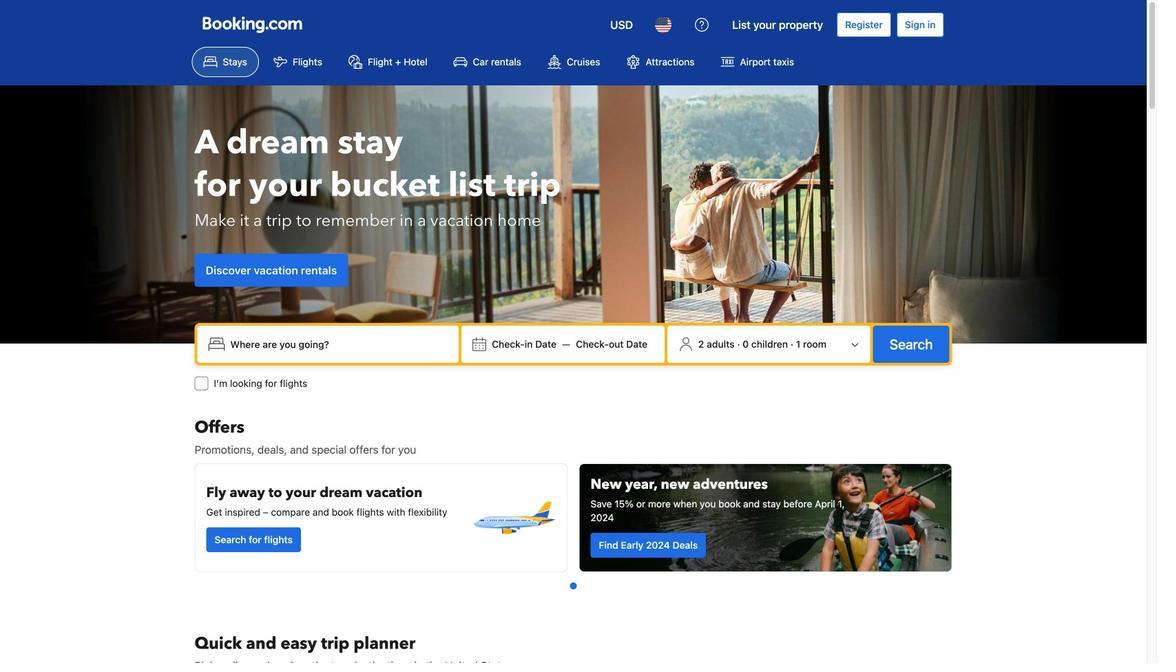Task type: locate. For each thing, give the bounding box(es) containing it.
fly away to your dream vacation image
[[471, 475, 556, 561]]

Where are you going? field
[[225, 332, 453, 357]]

progress bar
[[570, 583, 577, 590]]

main content
[[189, 417, 958, 663]]

booking.com image
[[203, 17, 302, 33]]



Task type: describe. For each thing, give the bounding box(es) containing it.
a young girl and woman kayak on a river image
[[580, 464, 952, 572]]



Task type: vqa. For each thing, say whether or not it's contained in the screenshot.
right All
no



